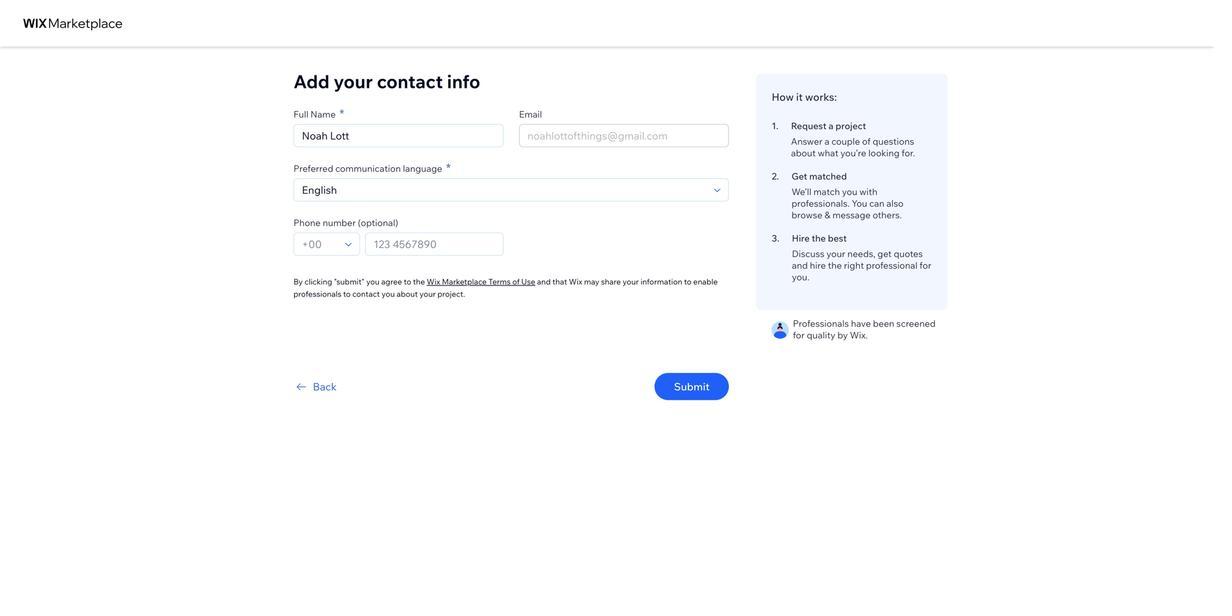 Task type: vqa. For each thing, say whether or not it's contained in the screenshot.


Task type: describe. For each thing, give the bounding box(es) containing it.
(optional)
[[358, 217, 398, 229]]

and inside hire the best discuss your needs, get quotes and hire the right professional for you.
[[792, 260, 808, 271]]

wix.
[[850, 330, 868, 341]]

hire
[[810, 260, 826, 271]]

by
[[838, 330, 848, 341]]

you're
[[841, 147, 867, 159]]

wix inside and that wix may share your information to enable professionals to contact you about your project.
[[569, 277, 583, 287]]

0 vertical spatial the
[[812, 233, 826, 244]]

discuss
[[792, 248, 825, 260]]

preferred communication language *
[[294, 161, 451, 175]]

and inside and that wix may share your information to enable professionals to contact you about your project.
[[537, 277, 551, 287]]

your right share
[[623, 277, 639, 287]]

your down "by clicking "submit" you agree to the wix marketplace terms of use"
[[420, 289, 436, 299]]

enable
[[694, 277, 718, 287]]

submit
[[674, 381, 710, 394]]

hire the best discuss your needs, get quotes and hire the right professional for you.
[[792, 233, 932, 283]]

0 horizontal spatial the
[[413, 277, 425, 287]]

Email field
[[524, 125, 725, 147]]

you inside and that wix may share your information to enable professionals to contact you about your project.
[[382, 289, 395, 299]]

been
[[873, 318, 895, 329]]

professional
[[866, 260, 918, 271]]

email
[[519, 109, 542, 120]]

0 horizontal spatial of
[[513, 277, 520, 287]]

of inside request a project answer a couple of questions about what you're looking for.
[[862, 136, 871, 147]]

name
[[311, 109, 336, 120]]

best
[[828, 233, 847, 244]]

request
[[791, 120, 827, 132]]

for.
[[902, 147, 915, 159]]

Preferred communication language field
[[298, 179, 711, 201]]

clicking
[[305, 277, 332, 287]]

with
[[860, 186, 878, 198]]

full
[[294, 109, 309, 120]]

can
[[870, 198, 885, 209]]

2 horizontal spatial to
[[684, 277, 692, 287]]

0 horizontal spatial *
[[340, 106, 344, 121]]

terms
[[489, 277, 511, 287]]

0 vertical spatial contact
[[377, 70, 443, 93]]

how it works:
[[772, 91, 837, 103]]

phone
[[294, 217, 321, 229]]

. for 3
[[777, 233, 780, 244]]

right
[[844, 260, 864, 271]]

message
[[833, 210, 871, 221]]

that
[[553, 277, 567, 287]]

your right add
[[334, 70, 373, 93]]

for inside professionals have been screened for quality by wix.
[[793, 330, 805, 341]]

add
[[294, 70, 330, 93]]

communication
[[335, 163, 401, 174]]

works:
[[805, 91, 837, 103]]

about inside request a project answer a couple of questions about what you're looking for.
[[791, 147, 816, 159]]

1
[[772, 120, 776, 132]]

by
[[294, 277, 303, 287]]

you inside get matched we'll match you with professionals. you can also browse & message others.
[[842, 186, 858, 198]]

preferred
[[294, 163, 333, 174]]

couple
[[832, 136, 860, 147]]

submit button
[[655, 373, 729, 401]]

you
[[852, 198, 868, 209]]

. for 2
[[777, 171, 779, 182]]

info
[[447, 70, 481, 93]]

&
[[825, 210, 831, 221]]

1 horizontal spatial to
[[404, 277, 411, 287]]

match
[[814, 186, 840, 198]]

you.
[[792, 272, 810, 283]]

"submit"
[[334, 277, 365, 287]]

needs,
[[848, 248, 876, 260]]

answer
[[791, 136, 823, 147]]

have
[[851, 318, 871, 329]]

1 wix from the left
[[427, 277, 440, 287]]

marketplace
[[442, 277, 487, 287]]

others.
[[873, 210, 902, 221]]

use
[[522, 277, 536, 287]]

matched
[[810, 171, 847, 182]]

1 phone number (optional) field from the left
[[298, 233, 341, 255]]



Task type: locate. For each thing, give the bounding box(es) containing it.
phone number (optional) field up "by clicking "submit" you agree to the wix marketplace terms of use"
[[370, 233, 499, 255]]

1 vertical spatial contact
[[352, 289, 380, 299]]

phone number (optional)
[[294, 217, 398, 229]]

0 horizontal spatial phone number (optional) field
[[298, 233, 341, 255]]

for left quality
[[793, 330, 805, 341]]

browse
[[792, 210, 823, 221]]

* right the name
[[340, 106, 344, 121]]

1 vertical spatial the
[[828, 260, 842, 271]]

0 vertical spatial .
[[776, 120, 779, 132]]

what
[[818, 147, 839, 159]]

by clicking "submit" you agree to the wix marketplace terms of use
[[294, 277, 536, 287]]

0 horizontal spatial you
[[366, 277, 380, 287]]

2
[[772, 171, 777, 182]]

request a project answer a couple of questions about what you're looking for.
[[791, 120, 915, 159]]

screened
[[897, 318, 936, 329]]

0 vertical spatial and
[[792, 260, 808, 271]]

get
[[792, 171, 808, 182]]

3 .
[[772, 233, 780, 244]]

2 vertical spatial .
[[777, 233, 780, 244]]

and
[[792, 260, 808, 271], [537, 277, 551, 287]]

0 vertical spatial about
[[791, 147, 816, 159]]

and up you. at top
[[792, 260, 808, 271]]

for down quotes
[[920, 260, 932, 271]]

2 vertical spatial you
[[382, 289, 395, 299]]

contact inside and that wix may share your information to enable professionals to contact you about your project.
[[352, 289, 380, 299]]

1 vertical spatial *
[[446, 161, 451, 175]]

to
[[404, 277, 411, 287], [684, 277, 692, 287], [343, 289, 351, 299]]

wix
[[427, 277, 440, 287], [569, 277, 583, 287]]

add your contact info
[[294, 70, 481, 93]]

. for 1
[[776, 120, 779, 132]]

quotes
[[894, 248, 923, 260]]

full name *
[[294, 106, 344, 121]]

1 vertical spatial a
[[825, 136, 830, 147]]

0 horizontal spatial for
[[793, 330, 805, 341]]

0 vertical spatial of
[[862, 136, 871, 147]]

Phone number (optional) field
[[298, 233, 341, 255], [370, 233, 499, 255]]

. left the 'get' at the top right of the page
[[777, 171, 779, 182]]

1 vertical spatial for
[[793, 330, 805, 341]]

professionals
[[294, 289, 342, 299]]

0 vertical spatial for
[[920, 260, 932, 271]]

about
[[791, 147, 816, 159], [397, 289, 418, 299]]

contact
[[377, 70, 443, 93], [352, 289, 380, 299]]

you left agree
[[366, 277, 380, 287]]

to left enable
[[684, 277, 692, 287]]

project.
[[438, 289, 465, 299]]

get matched we'll match you with professionals. you can also browse & message others.
[[792, 171, 904, 221]]

about down "by clicking "submit" you agree to the wix marketplace terms of use"
[[397, 289, 418, 299]]

1 horizontal spatial you
[[382, 289, 395, 299]]

0 vertical spatial you
[[842, 186, 858, 198]]

your down 'best'
[[827, 248, 846, 260]]

your inside hire the best discuss your needs, get quotes and hire the right professional for you.
[[827, 248, 846, 260]]

1 vertical spatial you
[[366, 277, 380, 287]]

it
[[796, 91, 803, 103]]

of
[[862, 136, 871, 147], [513, 277, 520, 287]]

of left "use"
[[513, 277, 520, 287]]

you
[[842, 186, 858, 198], [366, 277, 380, 287], [382, 289, 395, 299]]

a up what
[[825, 136, 830, 147]]

a left project
[[829, 120, 834, 132]]

2 vertical spatial the
[[413, 277, 425, 287]]

1 horizontal spatial for
[[920, 260, 932, 271]]

1 horizontal spatial the
[[812, 233, 826, 244]]

number
[[323, 217, 356, 229]]

1 vertical spatial .
[[777, 171, 779, 182]]

project
[[836, 120, 866, 132]]

language
[[403, 163, 442, 174]]

to right agree
[[404, 277, 411, 287]]

0 horizontal spatial to
[[343, 289, 351, 299]]

0 horizontal spatial and
[[537, 277, 551, 287]]

phone number (optional) field down phone
[[298, 233, 341, 255]]

2 phone number (optional) field from the left
[[370, 233, 499, 255]]

and right "use"
[[537, 277, 551, 287]]

0 horizontal spatial wix
[[427, 277, 440, 287]]

.
[[776, 120, 779, 132], [777, 171, 779, 182], [777, 233, 780, 244]]

1 .
[[772, 120, 779, 132]]

also
[[887, 198, 904, 209]]

wix up project. on the left of the page
[[427, 277, 440, 287]]

back button
[[294, 379, 337, 395]]

about down 'answer'
[[791, 147, 816, 159]]

for
[[920, 260, 932, 271], [793, 330, 805, 341]]

1 vertical spatial of
[[513, 277, 520, 287]]

quality
[[807, 330, 836, 341]]

a
[[829, 120, 834, 132], [825, 136, 830, 147]]

contact down "submit"
[[352, 289, 380, 299]]

wix marketplace terms of use link
[[427, 276, 536, 288]]

you up you
[[842, 186, 858, 198]]

information
[[641, 277, 683, 287]]

agree
[[381, 277, 402, 287]]

hire
[[792, 233, 810, 244]]

looking
[[869, 147, 900, 159]]

how
[[772, 91, 794, 103]]

. left hire
[[777, 233, 780, 244]]

0 horizontal spatial about
[[397, 289, 418, 299]]

back
[[313, 381, 337, 394]]

1 horizontal spatial phone number (optional) field
[[370, 233, 499, 255]]

of up you're
[[862, 136, 871, 147]]

2 .
[[772, 171, 779, 182]]

professionals.
[[792, 198, 850, 209]]

Full Name field
[[298, 125, 499, 147]]

2 wix from the left
[[569, 277, 583, 287]]

1 horizontal spatial and
[[792, 260, 808, 271]]

*
[[340, 106, 344, 121], [446, 161, 451, 175]]

we'll
[[792, 186, 812, 198]]

questions
[[873, 136, 915, 147]]

3
[[772, 233, 777, 244]]

contact left info
[[377, 70, 443, 93]]

about inside and that wix may share your information to enable professionals to contact you about your project.
[[397, 289, 418, 299]]

may
[[584, 277, 600, 287]]

for inside hire the best discuss your needs, get quotes and hire the right professional for you.
[[920, 260, 932, 271]]

you down agree
[[382, 289, 395, 299]]

0 vertical spatial *
[[340, 106, 344, 121]]

share
[[601, 277, 621, 287]]

1 horizontal spatial of
[[862, 136, 871, 147]]

get
[[878, 248, 892, 260]]

. down how
[[776, 120, 779, 132]]

1 horizontal spatial wix
[[569, 277, 583, 287]]

2 horizontal spatial you
[[842, 186, 858, 198]]

professionals have been screened for quality by wix.
[[793, 318, 936, 341]]

1 vertical spatial and
[[537, 277, 551, 287]]

0 vertical spatial a
[[829, 120, 834, 132]]

1 horizontal spatial about
[[791, 147, 816, 159]]

professionals
[[793, 318, 849, 329]]

the
[[812, 233, 826, 244], [828, 260, 842, 271], [413, 277, 425, 287]]

to down "submit"
[[343, 289, 351, 299]]

2 horizontal spatial the
[[828, 260, 842, 271]]

1 vertical spatial about
[[397, 289, 418, 299]]

your
[[334, 70, 373, 93], [827, 248, 846, 260], [623, 277, 639, 287], [420, 289, 436, 299]]

1 horizontal spatial *
[[446, 161, 451, 175]]

* right language
[[446, 161, 451, 175]]

wix right the that
[[569, 277, 583, 287]]

and that wix may share your information to enable professionals to contact you about your project.
[[294, 277, 718, 299]]



